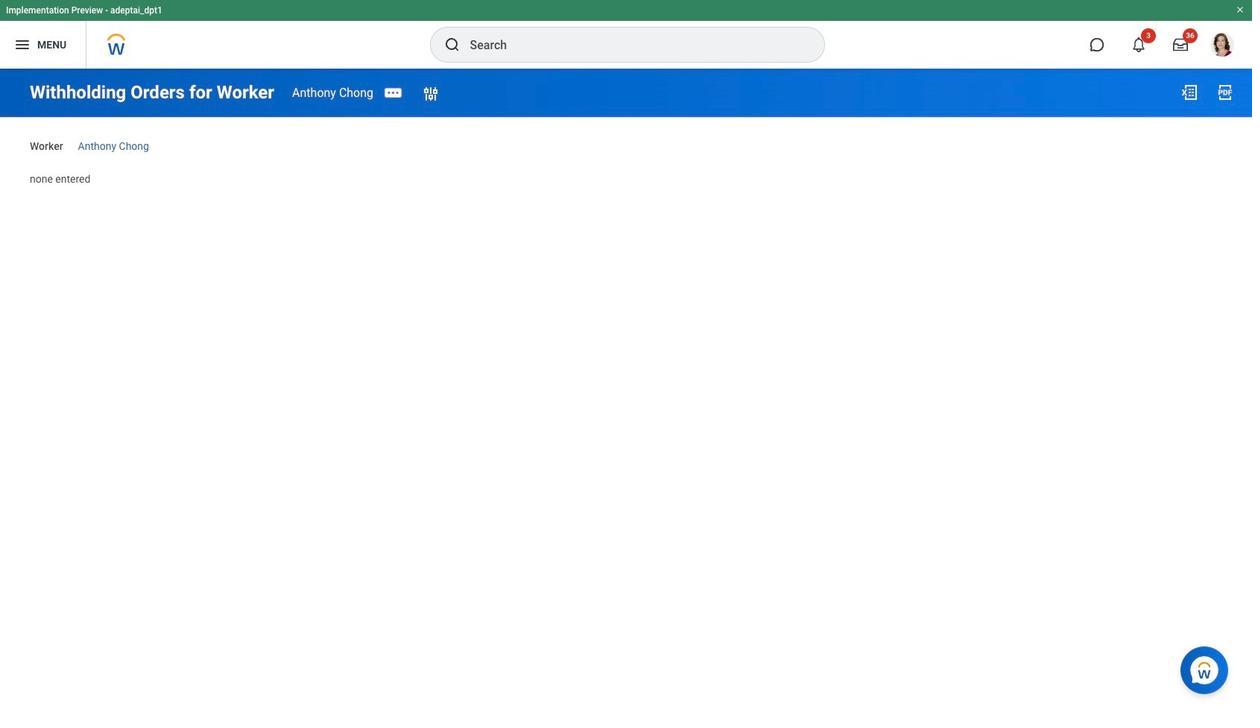 Task type: describe. For each thing, give the bounding box(es) containing it.
inbox large image
[[1174, 37, 1188, 52]]

Search Workday  search field
[[470, 28, 794, 61]]

profile logan mcneil image
[[1211, 33, 1235, 60]]

notifications large image
[[1132, 37, 1147, 52]]

export to excel image
[[1181, 84, 1199, 101]]



Task type: locate. For each thing, give the bounding box(es) containing it.
main content
[[0, 69, 1253, 199]]

justify image
[[13, 36, 31, 54]]

banner
[[0, 0, 1253, 69]]

search image
[[443, 36, 461, 54]]

view printable version (pdf) image
[[1217, 84, 1235, 101]]

change selection image
[[422, 85, 440, 103]]

close environment banner image
[[1236, 5, 1245, 14]]



Task type: vqa. For each thing, say whether or not it's contained in the screenshot.
Search Workday search field
yes



